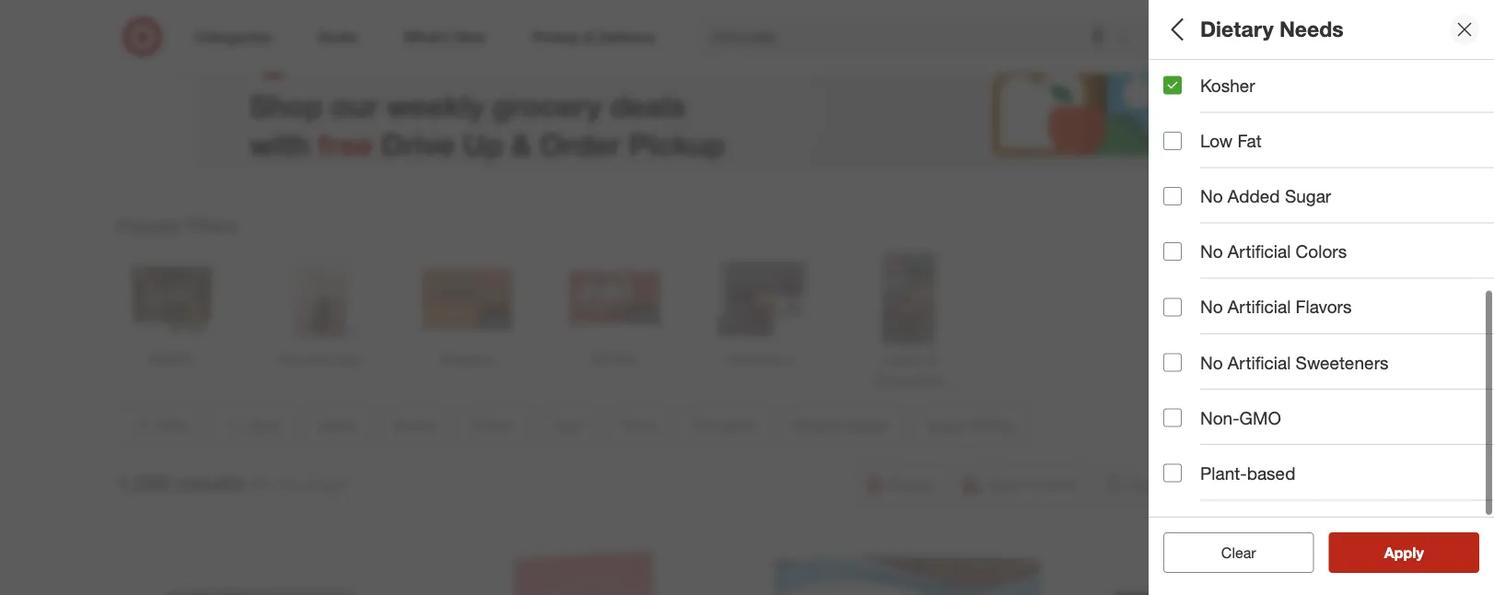 Task type: describe. For each thing, give the bounding box(es) containing it.
needs for dietary needs
[[1279, 16, 1344, 42]]

price
[[1163, 337, 1207, 358]]

deals
[[1163, 79, 1210, 100]]

kosher
[[1200, 75, 1255, 96]]

no for no artificial sweeteners
[[1200, 352, 1223, 373]]

grocery
[[492, 87, 602, 123]]

fat
[[1237, 131, 1262, 152]]

brand 3 musketeers; crunch; ghirardelli; kit kat; kinder; lindt; t
[[1163, 137, 1494, 177]]

brownie;
[[1163, 225, 1214, 241]]

weekly
[[387, 87, 484, 123]]

flavor brownie; cookies & cream; peanut butter; peppermint
[[1163, 201, 1480, 241]]

needs for dietary needs kosher; organic
[[1229, 459, 1282, 480]]

non-
[[1200, 408, 1239, 429]]

ghirardelli;
[[1298, 161, 1360, 177]]

shower
[[1274, 419, 1318, 435]]

see
[[1365, 543, 1391, 561]]

apply button
[[1329, 532, 1479, 573]]

"chocolate"
[[273, 476, 349, 494]]

dietary needs kosher; organic
[[1163, 459, 1282, 499]]

low
[[1200, 131, 1233, 152]]

up
[[463, 126, 503, 162]]

for
[[252, 476, 269, 494]]

brand
[[1163, 137, 1214, 158]]

search button
[[1146, 17, 1190, 61]]

apply
[[1384, 543, 1424, 561]]

dietary for dietary needs kosher; organic
[[1163, 459, 1224, 480]]

cookies
[[1218, 225, 1265, 241]]

No Artificial Sweeteners checkbox
[[1163, 354, 1182, 372]]

kosher;
[[1163, 483, 1207, 499]]

see results button
[[1329, 532, 1479, 573]]

all
[[1251, 543, 1265, 561]]

results for 1,090
[[176, 470, 244, 496]]

clear for clear
[[1221, 543, 1256, 561]]

all
[[1163, 16, 1189, 42]]

clear for clear all
[[1212, 543, 1247, 561]]

clear all button
[[1163, 532, 1314, 573]]

peanut
[[1326, 225, 1366, 241]]

1,090
[[117, 470, 170, 496]]

1,090 results for "chocolate"
[[117, 470, 349, 496]]

t
[[1490, 161, 1494, 177]]

Low Fat checkbox
[[1163, 132, 1182, 150]]

no artificial sweeteners
[[1200, 352, 1389, 373]]

results for see
[[1395, 543, 1443, 561]]

no for no artificial colors
[[1200, 241, 1223, 263]]

summer;
[[1163, 419, 1216, 435]]

kat;
[[1382, 161, 1406, 177]]

◎deals shop our weekly grocery deals with free drive up & order pickup
[[250, 29, 725, 162]]

wedding
[[1220, 419, 1271, 435]]

free
[[318, 126, 373, 162]]

No Artificial Colors checkbox
[[1163, 243, 1182, 261]]

Plant-based checkbox
[[1163, 464, 1182, 483]]

added
[[1228, 186, 1280, 207]]

shop
[[250, 87, 323, 123]]

search
[[1146, 30, 1190, 48]]

type barks; filled chocolates; candy bars
[[1163, 266, 1378, 306]]

dietary needs
[[1200, 16, 1344, 42]]

dietary needs dialog
[[1149, 0, 1494, 595]]

price button
[[1163, 318, 1494, 382]]

based
[[1247, 463, 1296, 484]]

no added sugar
[[1200, 186, 1331, 207]]

all filters
[[1163, 16, 1252, 42]]

What can we help you find? suggestions appear below search field
[[700, 17, 1159, 57]]



Task type: locate. For each thing, give the bounding box(es) containing it.
No Artificial Flavors checkbox
[[1163, 298, 1182, 317]]

& up no artificial colors
[[1268, 225, 1276, 241]]

artificial for sweeteners
[[1228, 352, 1291, 373]]

type
[[1163, 266, 1202, 287]]

with
[[250, 126, 309, 162]]

no right barks; on the right of page
[[1200, 297, 1223, 318]]

1 vertical spatial dietary
[[1163, 459, 1224, 480]]

artificial for colors
[[1228, 241, 1291, 263]]

needs up deals button
[[1279, 16, 1344, 42]]

0 horizontal spatial &
[[511, 126, 532, 162]]

pickup
[[629, 126, 725, 162]]

dietary up kosher;
[[1163, 459, 1224, 480]]

needs up organic
[[1229, 459, 1282, 480]]

no down musketeers;
[[1200, 186, 1223, 207]]

clear left all
[[1212, 543, 1247, 561]]

crunch;
[[1248, 161, 1294, 177]]

clear down organic
[[1221, 543, 1256, 561]]

no artificial colors
[[1200, 241, 1347, 263]]

2 clear from the left
[[1221, 543, 1256, 561]]

3 artificial from the top
[[1228, 352, 1291, 373]]

results
[[176, 470, 244, 496], [1395, 543, 1443, 561]]

& inside the ◎deals shop our weekly grocery deals with free drive up & order pickup
[[511, 126, 532, 162]]

& right up
[[511, 126, 532, 162]]

dietary up 'kosher'
[[1200, 16, 1274, 42]]

organic
[[1211, 483, 1256, 499]]

no down brownie;
[[1200, 241, 1223, 263]]

0 vertical spatial &
[[511, 126, 532, 162]]

clear inside button
[[1212, 543, 1247, 561]]

sugar
[[1285, 186, 1331, 207]]

non-gmo
[[1200, 408, 1281, 429]]

1 no from the top
[[1200, 186, 1223, 207]]

no artificial flavors
[[1200, 297, 1352, 318]]

2 no from the top
[[1200, 241, 1223, 263]]

& inside the flavor brownie; cookies & cream; peanut butter; peppermint
[[1268, 225, 1276, 241]]

dietary for dietary needs
[[1200, 16, 1274, 42]]

1 horizontal spatial results
[[1395, 543, 1443, 561]]

needs inside dietary needs kosher; organic
[[1229, 459, 1282, 480]]

gmo
[[1239, 408, 1281, 429]]

needs
[[1279, 16, 1344, 42], [1229, 459, 1282, 480]]

our
[[331, 87, 378, 123]]

occasion summer; wedding shower
[[1163, 395, 1318, 435]]

filters
[[1195, 16, 1252, 42]]

kit
[[1363, 161, 1379, 177]]

flavor
[[1163, 201, 1214, 223]]

artificial
[[1228, 241, 1291, 263], [1228, 297, 1291, 318], [1228, 352, 1291, 373]]

chocolates;
[[1238, 290, 1307, 306]]

dietary inside dietary needs kosher; organic
[[1163, 459, 1224, 480]]

deals
[[610, 87, 686, 123]]

clear button
[[1163, 532, 1314, 573]]

popular
[[117, 215, 181, 236]]

1 clear from the left
[[1212, 543, 1247, 561]]

Kosher checkbox
[[1163, 77, 1182, 95]]

0 vertical spatial dietary
[[1200, 16, 1274, 42]]

sweeteners
[[1296, 352, 1389, 373]]

cream;
[[1280, 225, 1322, 241]]

bars
[[1351, 290, 1378, 306]]

1 vertical spatial results
[[1395, 543, 1443, 561]]

4 no from the top
[[1200, 352, 1223, 373]]

dietary
[[1200, 16, 1274, 42], [1163, 459, 1224, 480]]

colors
[[1296, 241, 1347, 263]]

results left for
[[176, 470, 244, 496]]

low fat
[[1200, 131, 1262, 152]]

artificial up occasion summer; wedding shower
[[1228, 352, 1291, 373]]

clear
[[1212, 543, 1247, 561], [1221, 543, 1256, 561]]

artificial down cookies
[[1228, 241, 1291, 263]]

3
[[1163, 161, 1171, 177]]

candy
[[1311, 290, 1348, 306]]

1 artificial from the top
[[1228, 241, 1291, 263]]

results inside button
[[1395, 543, 1443, 561]]

needs inside 'dialog'
[[1279, 16, 1344, 42]]

no
[[1200, 186, 1223, 207], [1200, 241, 1223, 263], [1200, 297, 1223, 318], [1200, 352, 1223, 373]]

1 vertical spatial &
[[1268, 225, 1276, 241]]

1 vertical spatial needs
[[1229, 459, 1282, 480]]

filled
[[1204, 290, 1234, 306]]

no for no artificial flavors
[[1200, 297, 1223, 318]]

results right see
[[1395, 543, 1443, 561]]

plant-
[[1200, 463, 1247, 484]]

lindt;
[[1454, 161, 1487, 177]]

3 no from the top
[[1200, 297, 1223, 318]]

occasion
[[1163, 395, 1242, 416]]

0 vertical spatial needs
[[1279, 16, 1344, 42]]

clear all
[[1212, 543, 1265, 561]]

No Added Sugar checkbox
[[1163, 187, 1182, 206]]

peppermint
[[1412, 225, 1480, 241]]

drive
[[381, 126, 455, 162]]

clear inside 'button'
[[1221, 543, 1256, 561]]

artificial for flavors
[[1228, 297, 1291, 318]]

musketeers;
[[1174, 161, 1245, 177]]

filters
[[186, 215, 238, 236]]

butter;
[[1370, 225, 1409, 241]]

kinder;
[[1409, 161, 1451, 177]]

no for no added sugar
[[1200, 186, 1223, 207]]

2 artificial from the top
[[1228, 297, 1291, 318]]

Non-GMO checkbox
[[1163, 409, 1182, 427]]

deals button
[[1163, 60, 1494, 124]]

1 horizontal spatial &
[[1268, 225, 1276, 241]]

order
[[540, 126, 621, 162]]

flavors
[[1296, 297, 1352, 318]]

all filters dialog
[[1149, 0, 1494, 595]]

0 horizontal spatial results
[[176, 470, 244, 496]]

0 vertical spatial artificial
[[1228, 241, 1291, 263]]

0 vertical spatial results
[[176, 470, 244, 496]]

plant-based
[[1200, 463, 1296, 484]]

1 vertical spatial artificial
[[1228, 297, 1291, 318]]

dietary inside dietary needs 'dialog'
[[1200, 16, 1274, 42]]

no right no artificial sweeteners option
[[1200, 352, 1223, 373]]

2 vertical spatial artificial
[[1228, 352, 1291, 373]]

artificial down no artificial colors
[[1228, 297, 1291, 318]]

&
[[511, 126, 532, 162], [1268, 225, 1276, 241]]

popular filters
[[117, 215, 238, 236]]

see results
[[1365, 543, 1443, 561]]

barks;
[[1163, 290, 1200, 306]]

◎deals
[[250, 29, 405, 81]]



Task type: vqa. For each thing, say whether or not it's contained in the screenshot.


